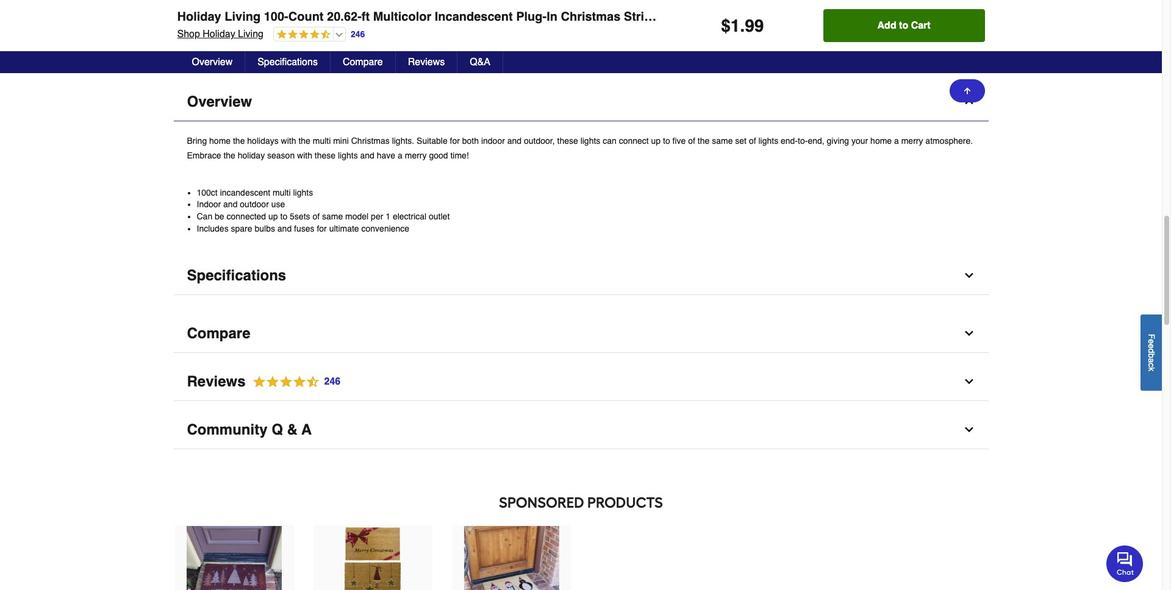 Task type: describe. For each thing, give the bounding box(es) containing it.
d
[[1147, 349, 1157, 354]]

99
[[745, 16, 764, 35]]

multi inside 100ct incandescent multi lights indoor and outdoor use can be connected up to 5sets of same model per 1 electrical outlet includes spare bulbs and fuses for ultimate convenience
[[273, 188, 291, 198]]

add to cart
[[878, 20, 931, 31]]

0 vertical spatial specifications button
[[245, 51, 331, 73]]

1 rubber-cal 2-ft x 3-ft brown rectangular indoor or outdoor winter door mat image from the left
[[187, 527, 282, 591]]

count
[[289, 10, 324, 24]]

100ct incandescent multi lights indoor and outdoor use can be connected up to 5sets of same model per 1 electrical outlet includes spare bulbs and fuses for ultimate convenience
[[197, 188, 450, 233]]

1 vertical spatial with
[[297, 151, 312, 160]]

chevron down image for reviews
[[963, 376, 975, 388]]

246 inside 4.5 stars image
[[324, 377, 341, 388]]

specifications for the specifications button to the top
[[258, 57, 318, 68]]

holidays
[[247, 136, 279, 146]]

giving
[[827, 136, 850, 146]]

sponsored
[[499, 494, 584, 512]]

to inside 100ct incandescent multi lights indoor and outdoor use can be connected up to 5sets of same model per 1 electrical outlet includes spare bulbs and fuses for ultimate convenience
[[280, 212, 288, 222]]

0 vertical spatial compare
[[343, 57, 383, 68]]

f
[[1147, 334, 1157, 339]]

add
[[878, 20, 897, 31]]

$ for $ 1 .99
[[175, 23, 179, 32]]

multicolor
[[373, 10, 432, 24]]

incandescent
[[435, 10, 513, 24]]

11 list item
[[496, 0, 628, 56]]

end,
[[808, 136, 825, 146]]

1 vertical spatial overview button
[[174, 83, 989, 121]]

connect
[[619, 136, 649, 146]]

bring home the holidays with the multi mini christmas lights. suitable for both indoor and outdoor, these lights can connect up to five of the same set of lights end-to-end, giving your home a merry atmosphere. embrace the holiday season with these lights and have a merry good time!
[[187, 136, 973, 160]]

arrow up image
[[963, 86, 972, 96]]

$3.98
[[175, 41, 192, 49]]

.98
[[353, 23, 362, 32]]

17 list item
[[335, 0, 468, 56]]

a
[[302, 422, 312, 439]]

chevron down image for community q & a
[[963, 424, 975, 436]]

to inside button
[[900, 20, 909, 31]]

1 vertical spatial a
[[398, 151, 403, 160]]

incandescent
[[220, 188, 270, 198]]

ft
[[362, 10, 370, 24]]

1 vertical spatial merry
[[405, 151, 427, 160]]

1 vertical spatial compare
[[187, 325, 251, 342]]

community
[[187, 422, 268, 439]]

can
[[603, 136, 617, 146]]

lights down mini
[[338, 151, 358, 160]]

overview for the bottommost overview button
[[187, 93, 252, 110]]

1 horizontal spatial 246
[[351, 29, 365, 39]]

in
[[547, 10, 558, 24]]

shop
[[177, 29, 200, 40]]

atmosphere.
[[926, 136, 973, 146]]

1.99
[[216, 41, 228, 49]]

for inside 100ct incandescent multi lights indoor and outdoor use can be connected up to 5sets of same model per 1 electrical outlet includes spare bulbs and fuses for ultimate convenience
[[317, 224, 327, 233]]

can
[[197, 212, 212, 222]]

your
[[852, 136, 869, 146]]

the left holiday
[[224, 151, 235, 160]]

.48
[[512, 23, 522, 32]]

0 vertical spatial 4.5 stars image
[[274, 29, 331, 41]]

2 e from the top
[[1147, 344, 1157, 349]]

$ 17 .98
[[335, 21, 362, 39]]

chevron down image for compare
[[963, 328, 975, 340]]

end-
[[781, 136, 798, 146]]

southdeep products heading
[[174, 491, 989, 516]]

$ right save
[[212, 41, 216, 49]]

embrace
[[187, 151, 221, 160]]

c
[[1147, 363, 1157, 367]]

sponsored products
[[499, 494, 663, 512]]

1 horizontal spatial of
[[689, 136, 696, 146]]

&
[[287, 422, 298, 439]]

string
[[624, 10, 659, 24]]

up inside bring home the holidays with the multi mini christmas lights. suitable for both indoor and outdoor, these lights can connect up to five of the same set of lights end-to-end, giving your home a merry atmosphere. embrace the holiday season with these lights and have a merry good time!
[[651, 136, 661, 146]]

1 e from the top
[[1147, 339, 1157, 344]]

outdoor
[[240, 200, 269, 210]]

100-
[[264, 10, 289, 24]]

bring
[[187, 136, 207, 146]]

2 home from the left
[[871, 136, 892, 146]]

$3.98 save $ 1.99
[[175, 41, 228, 49]]

the right five
[[698, 136, 710, 146]]

lights left can
[[581, 136, 601, 146]]

100ct
[[197, 188, 218, 198]]

ultimate
[[329, 224, 359, 233]]

a inside button
[[1147, 358, 1157, 363]]

outdoor,
[[524, 136, 555, 146]]

cart
[[912, 20, 931, 31]]

to inside bring home the holidays with the multi mini christmas lights. suitable for both indoor and outdoor, these lights can connect up to five of the same set of lights end-to-end, giving your home a merry atmosphere. embrace the holiday season with these lights and have a merry good time!
[[663, 136, 671, 146]]

holiday
[[238, 151, 265, 160]]

model
[[345, 212, 369, 222]]

per
[[371, 212, 383, 222]]

5sets
[[290, 212, 310, 222]]

and up be
[[223, 200, 238, 210]]

1 vertical spatial compare button
[[174, 315, 989, 353]]

1 home from the left
[[209, 136, 231, 146]]

bulbs
[[255, 224, 275, 233]]



Task type: vqa. For each thing, say whether or not it's contained in the screenshot.
the up to the right
yes



Task type: locate. For each thing, give the bounding box(es) containing it.
a up the k
[[1147, 358, 1157, 363]]

20.62-
[[327, 10, 362, 24]]

0 vertical spatial up
[[651, 136, 661, 146]]

merry left atmosphere.
[[902, 136, 924, 146]]

spare
[[231, 224, 252, 233]]

1 left the 99
[[731, 16, 740, 35]]

plug-
[[516, 10, 547, 24]]

3 chevron down image from the top
[[963, 376, 975, 388]]

reviews inside button
[[408, 57, 445, 68]]

1 vertical spatial up
[[269, 212, 278, 222]]

246
[[351, 29, 365, 39], [324, 377, 341, 388]]

4.5 stars image
[[274, 29, 331, 41], [246, 374, 341, 391]]

for right fuses on the left of the page
[[317, 224, 327, 233]]

to
[[900, 20, 909, 31], [663, 136, 671, 146], [280, 212, 288, 222]]

indoor
[[481, 136, 505, 146]]

2 horizontal spatial to
[[900, 20, 909, 31]]

1 horizontal spatial a
[[895, 136, 899, 146]]

.99
[[185, 23, 194, 32]]

e
[[1147, 339, 1157, 344], [1147, 344, 1157, 349]]

1 horizontal spatial for
[[450, 136, 460, 146]]

be
[[215, 212, 224, 222]]

0 vertical spatial with
[[281, 136, 296, 146]]

up down use
[[269, 212, 278, 222]]

add to cart button
[[824, 9, 985, 42]]

community q & a
[[187, 422, 312, 439]]

1 right per
[[386, 212, 391, 222]]

these down mini
[[315, 151, 336, 160]]

0 vertical spatial specifications
[[258, 57, 318, 68]]

1 inside list item
[[179, 21, 185, 39]]

0 horizontal spatial 246
[[324, 377, 341, 388]]

1 chevron down image from the top
[[963, 270, 975, 282]]

b
[[1147, 354, 1157, 358]]

reviews button
[[396, 51, 458, 73]]

$ for $ 1 . 99
[[721, 16, 731, 35]]

for inside bring home the holidays with the multi mini christmas lights. suitable for both indoor and outdoor, these lights can connect up to five of the same set of lights end-to-end, giving your home a merry atmosphere. embrace the holiday season with these lights and have a merry good time!
[[450, 136, 460, 146]]

same inside 100ct incandescent multi lights indoor and outdoor use can be connected up to 5sets of same model per 1 electrical outlet includes spare bulbs and fuses for ultimate convenience
[[322, 212, 343, 222]]

1 horizontal spatial merry
[[902, 136, 924, 146]]

0 horizontal spatial same
[[322, 212, 343, 222]]

0 horizontal spatial with
[[281, 136, 296, 146]]

specifications
[[258, 57, 318, 68], [187, 267, 286, 284]]

.
[[740, 16, 745, 35]]

1 horizontal spatial with
[[297, 151, 312, 160]]

$
[[721, 16, 731, 35], [175, 23, 179, 32], [335, 23, 340, 32], [496, 23, 500, 32], [657, 23, 661, 32], [212, 41, 216, 49]]

e up d
[[1147, 339, 1157, 344]]

home up embrace
[[209, 136, 231, 146]]

q&a button
[[458, 51, 503, 73]]

0 horizontal spatial for
[[317, 224, 327, 233]]

1 horizontal spatial up
[[651, 136, 661, 146]]

of right five
[[689, 136, 696, 146]]

2 rubber-cal 2-ft x 3-ft brown rectangular indoor or outdoor winter door mat image from the left
[[325, 527, 421, 591]]

includes
[[197, 224, 229, 233]]

time!
[[451, 151, 469, 160]]

lights left end-
[[759, 136, 779, 146]]

1 horizontal spatial compare
[[343, 57, 383, 68]]

1 horizontal spatial same
[[712, 136, 733, 146]]

$ inside $ 11 .48
[[496, 23, 500, 32]]

1 vertical spatial living
[[238, 29, 264, 40]]

christmas up have
[[351, 136, 390, 146]]

specifications for bottom the specifications button
[[187, 267, 286, 284]]

lights
[[581, 136, 601, 146], [759, 136, 779, 146], [338, 151, 358, 160], [293, 188, 313, 198]]

lights.
[[392, 136, 414, 146]]

2 vertical spatial a
[[1147, 358, 1157, 363]]

holiday living 100-count 20.62-ft multicolor incandescent plug-in christmas string lights
[[177, 10, 699, 24]]

2 horizontal spatial of
[[749, 136, 756, 146]]

products
[[588, 494, 663, 512]]

$ left .98
[[335, 23, 340, 32]]

0 vertical spatial same
[[712, 136, 733, 146]]

0 vertical spatial 246
[[351, 29, 365, 39]]

1 vertical spatial 4.5 stars image
[[246, 374, 341, 391]]

the left mini
[[299, 136, 311, 146]]

4.5 stars image up &
[[246, 374, 341, 391]]

specifications down the spare
[[187, 267, 286, 284]]

0 horizontal spatial up
[[269, 212, 278, 222]]

multi left mini
[[313, 136, 331, 146]]

fuses
[[294, 224, 315, 233]]

up inside 100ct incandescent multi lights indoor and outdoor use can be connected up to 5sets of same model per 1 electrical outlet includes spare bulbs and fuses for ultimate convenience
[[269, 212, 278, 222]]

multi inside bring home the holidays with the multi mini christmas lights. suitable for both indoor and outdoor, these lights can connect up to five of the same set of lights end-to-end, giving your home a merry atmosphere. embrace the holiday season with these lights and have a merry good time!
[[313, 136, 331, 146]]

outlet
[[429, 212, 450, 222]]

same up ultimate
[[322, 212, 343, 222]]

overview button down 1.99
[[180, 51, 245, 73]]

$ 1 .99
[[175, 21, 194, 39]]

to-
[[798, 136, 808, 146]]

suitable
[[417, 136, 448, 146]]

0 vertical spatial merry
[[902, 136, 924, 146]]

overview down 1.99
[[192, 57, 233, 68]]

rubber-cal 2-ft x 3-ft brown rectangular indoor or outdoor winter door mat image
[[187, 527, 282, 591], [325, 527, 421, 591]]

$ left .
[[721, 16, 731, 35]]

0 vertical spatial living
[[225, 10, 261, 24]]

merry down lights.
[[405, 151, 427, 160]]

christmas inside bring home the holidays with the multi mini christmas lights. suitable for both indoor and outdoor, these lights can connect up to five of the same set of lights end-to-end, giving your home a merry atmosphere. embrace the holiday season with these lights and have a merry good time!
[[351, 136, 390, 146]]

1 horizontal spatial rubber-cal 2-ft x 3-ft brown rectangular indoor or outdoor winter door mat image
[[325, 527, 421, 591]]

1 up $3.98
[[179, 21, 185, 39]]

reviews
[[408, 57, 445, 68], [187, 374, 246, 391]]

with
[[281, 136, 296, 146], [297, 151, 312, 160]]

community q & a button
[[174, 411, 989, 450]]

11
[[500, 21, 512, 39]]

1 vertical spatial overview
[[187, 93, 252, 110]]

and
[[508, 136, 522, 146], [360, 151, 375, 160], [223, 200, 238, 210], [278, 224, 292, 233]]

to left five
[[663, 136, 671, 146]]

and down 5sets
[[278, 224, 292, 233]]

reviews down 17 'list item'
[[408, 57, 445, 68]]

0 horizontal spatial these
[[315, 151, 336, 160]]

0 horizontal spatial rubber-cal 2-ft x 3-ft brown rectangular indoor or outdoor winter door mat image
[[187, 527, 282, 591]]

chevron down image
[[963, 270, 975, 282], [963, 328, 975, 340], [963, 376, 975, 388], [963, 424, 975, 436]]

chat invite button image
[[1107, 546, 1144, 583]]

0 horizontal spatial 1
[[179, 21, 185, 39]]

both
[[462, 136, 479, 146]]

0 vertical spatial overview button
[[180, 51, 245, 73]]

1 horizontal spatial these
[[557, 136, 578, 146]]

season
[[267, 151, 295, 160]]

the up holiday
[[233, 136, 245, 146]]

with up 'season'
[[281, 136, 296, 146]]

chevron up image
[[963, 96, 975, 108]]

mini
[[333, 136, 349, 146]]

home right your
[[871, 136, 892, 146]]

0 vertical spatial holiday
[[177, 10, 221, 24]]

2 vertical spatial to
[[280, 212, 288, 222]]

chevron down image inside compare button
[[963, 328, 975, 340]]

2 horizontal spatial 1
[[731, 16, 740, 35]]

f e e d b a c k
[[1147, 334, 1157, 372]]

1 vertical spatial to
[[663, 136, 671, 146]]

17
[[340, 21, 353, 39]]

lights up 5sets
[[293, 188, 313, 198]]

for up "time!"
[[450, 136, 460, 146]]

of right set
[[749, 136, 756, 146]]

q&a
[[470, 57, 491, 68]]

1 vertical spatial multi
[[273, 188, 291, 198]]

1 horizontal spatial multi
[[313, 136, 331, 146]]

save
[[194, 41, 210, 49]]

1 vertical spatial 246
[[324, 377, 341, 388]]

1 for .
[[731, 16, 740, 35]]

0 vertical spatial compare button
[[331, 51, 396, 73]]

1 vertical spatial reviews
[[187, 374, 246, 391]]

specifications button
[[245, 51, 331, 73], [174, 257, 989, 295]]

same left set
[[712, 136, 733, 146]]

1 horizontal spatial 1
[[386, 212, 391, 222]]

to right add
[[900, 20, 909, 31]]

good
[[429, 151, 448, 160]]

chevron down image inside the specifications button
[[963, 270, 975, 282]]

up
[[651, 136, 661, 146], [269, 212, 278, 222]]

1 vertical spatial specifications button
[[174, 257, 989, 295]]

4.5 stars image down count
[[274, 29, 331, 41]]

1 vertical spatial these
[[315, 151, 336, 160]]

0 horizontal spatial compare
[[187, 325, 251, 342]]

0 vertical spatial these
[[557, 136, 578, 146]]

with right 'season'
[[297, 151, 312, 160]]

q
[[272, 422, 283, 439]]

these right outdoor,
[[557, 136, 578, 146]]

1 vertical spatial specifications
[[187, 267, 286, 284]]

home
[[209, 136, 231, 146], [871, 136, 892, 146]]

compare button
[[331, 51, 396, 73], [174, 315, 989, 353]]

1 horizontal spatial christmas
[[561, 10, 621, 24]]

and right indoor
[[508, 136, 522, 146]]

0 horizontal spatial merry
[[405, 151, 427, 160]]

lights
[[663, 10, 699, 24]]

0 horizontal spatial to
[[280, 212, 288, 222]]

chevron down image inside community q & a button
[[963, 424, 975, 436]]

a right have
[[398, 151, 403, 160]]

holiday up shop
[[177, 10, 221, 24]]

christmas right in
[[561, 10, 621, 24]]

$ left lights
[[657, 23, 661, 32]]

1 vertical spatial holiday
[[203, 29, 235, 40]]

to down use
[[280, 212, 288, 222]]

0 vertical spatial a
[[895, 136, 899, 146]]

a
[[895, 136, 899, 146], [398, 151, 403, 160], [1147, 358, 1157, 363]]

of inside 100ct incandescent multi lights indoor and outdoor use can be connected up to 5sets of same model per 1 electrical outlet includes spare bulbs and fuses for ultimate convenience
[[313, 212, 320, 222]]

shop holiday living
[[177, 29, 264, 40]]

1 horizontal spatial to
[[663, 136, 671, 146]]

$ left .99
[[175, 23, 179, 32]]

4.5 stars image containing 246
[[246, 374, 341, 391]]

lights inside 100ct incandescent multi lights indoor and outdoor use can be connected up to 5sets of same model per 1 electrical outlet includes spare bulbs and fuses for ultimate convenience
[[293, 188, 313, 198]]

connected
[[227, 212, 266, 222]]

same inside bring home the holidays with the multi mini christmas lights. suitable for both indoor and outdoor, these lights can connect up to five of the same set of lights end-to-end, giving your home a merry atmosphere. embrace the holiday season with these lights and have a merry good time!
[[712, 136, 733, 146]]

$ for $ 11 .48
[[496, 23, 500, 32]]

$ 1 . 99
[[721, 16, 764, 35]]

use
[[271, 200, 285, 210]]

and left have
[[360, 151, 375, 160]]

overview button up bring home the holidays with the multi mini christmas lights. suitable for both indoor and outdoor, these lights can connect up to five of the same set of lights end-to-end, giving your home a merry atmosphere. embrace the holiday season with these lights and have a merry good time!
[[174, 83, 989, 121]]

$ left .48
[[496, 23, 500, 32]]

1 vertical spatial same
[[322, 212, 343, 222]]

1 list item
[[175, 0, 307, 56]]

indoor
[[197, 200, 221, 210]]

0 vertical spatial for
[[450, 136, 460, 146]]

reviews up community
[[187, 374, 246, 391]]

of
[[689, 136, 696, 146], [749, 136, 756, 146], [313, 212, 320, 222]]

1 inside 100ct incandescent multi lights indoor and outdoor use can be connected up to 5sets of same model per 1 electrical outlet includes spare bulbs and fuses for ultimate convenience
[[386, 212, 391, 222]]

k
[[1147, 367, 1157, 372]]

0 horizontal spatial christmas
[[351, 136, 390, 146]]

$ link
[[657, 0, 789, 56]]

0 vertical spatial multi
[[313, 136, 331, 146]]

1
[[731, 16, 740, 35], [179, 21, 185, 39], [386, 212, 391, 222]]

holiday
[[177, 10, 221, 24], [203, 29, 235, 40]]

2 chevron down image from the top
[[963, 328, 975, 340]]

rubber-cal 2-ft x 3-ft brown rectangular indoor or outdoor door mat image
[[464, 527, 560, 591]]

$ 11 .48
[[496, 21, 522, 39]]

1 for .99
[[179, 21, 185, 39]]

holiday up 1.99
[[203, 29, 235, 40]]

$ for $
[[657, 23, 661, 32]]

of right 5sets
[[313, 212, 320, 222]]

overview for topmost overview button
[[192, 57, 233, 68]]

electrical
[[393, 212, 427, 222]]

$ for $ 17 .98
[[335, 23, 340, 32]]

0 horizontal spatial reviews
[[187, 374, 246, 391]]

4 chevron down image from the top
[[963, 424, 975, 436]]

overview button
[[180, 51, 245, 73], [174, 83, 989, 121]]

multi up use
[[273, 188, 291, 198]]

convenience
[[362, 224, 410, 233]]

$ inside $ 1 .99
[[175, 23, 179, 32]]

f e e d b a c k button
[[1141, 315, 1163, 391]]

merry
[[902, 136, 924, 146], [405, 151, 427, 160]]

for
[[450, 136, 460, 146], [317, 224, 327, 233]]

five
[[673, 136, 686, 146]]

compare
[[343, 57, 383, 68], [187, 325, 251, 342]]

a right your
[[895, 136, 899, 146]]

chevron down image for specifications
[[963, 270, 975, 282]]

0 horizontal spatial of
[[313, 212, 320, 222]]

2 horizontal spatial a
[[1147, 358, 1157, 363]]

$ inside $ 17 .98
[[335, 23, 340, 32]]

0 horizontal spatial home
[[209, 136, 231, 146]]

1 horizontal spatial home
[[871, 136, 892, 146]]

0 vertical spatial to
[[900, 20, 909, 31]]

e up b
[[1147, 344, 1157, 349]]

1 vertical spatial christmas
[[351, 136, 390, 146]]

specifications down 100-
[[258, 57, 318, 68]]

0 vertical spatial reviews
[[408, 57, 445, 68]]

have
[[377, 151, 396, 160]]

0 horizontal spatial a
[[398, 151, 403, 160]]

0 horizontal spatial multi
[[273, 188, 291, 198]]

overview up bring
[[187, 93, 252, 110]]

living
[[225, 10, 261, 24], [238, 29, 264, 40]]

1 horizontal spatial reviews
[[408, 57, 445, 68]]

1 vertical spatial for
[[317, 224, 327, 233]]

0 vertical spatial overview
[[192, 57, 233, 68]]

0 vertical spatial christmas
[[561, 10, 621, 24]]

set
[[736, 136, 747, 146]]

up right connect at the right top
[[651, 136, 661, 146]]



